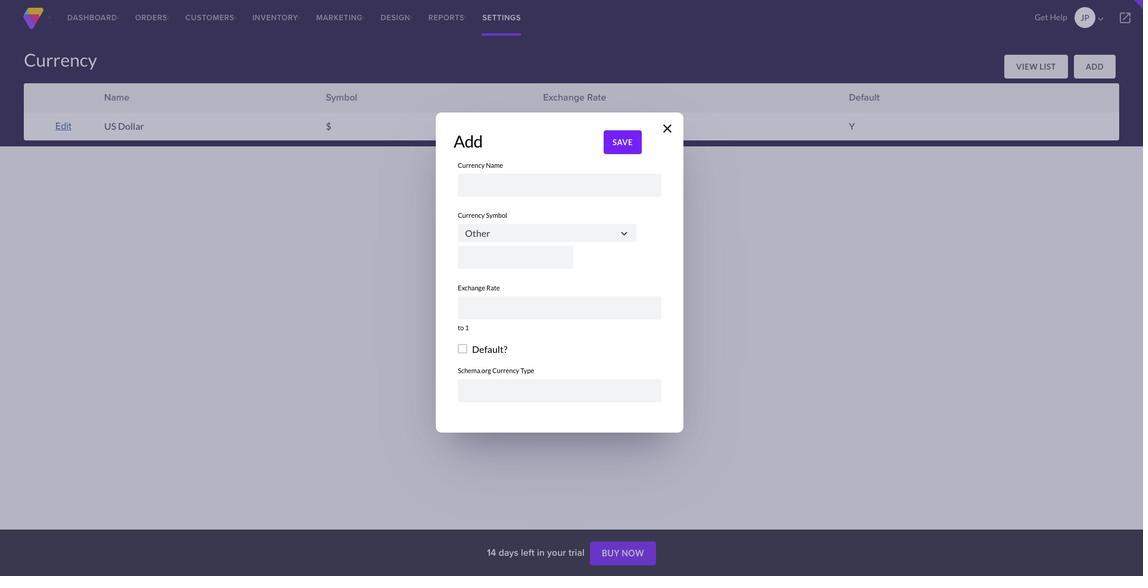 Task type: describe. For each thing, give the bounding box(es) containing it.
schema.org
[[458, 366, 491, 374]]

to
[[458, 324, 464, 331]]


[[618, 227, 630, 240]]

get
[[1035, 12, 1048, 22]]

Schema.org Currency Type text field
[[458, 379, 661, 402]]

1 horizontal spatial rate
[[587, 90, 606, 104]]

succeed online with volusion's shopping cart software image
[[21, 8, 45, 29]]

customers
[[185, 12, 234, 23]]

help
[[1050, 12, 1067, 22]]

orders
[[135, 12, 167, 23]]

1
[[465, 324, 469, 331]]

design
[[381, 12, 410, 23]]

get help
[[1035, 12, 1067, 22]]

Currency Name text field
[[458, 174, 661, 197]]

14
[[487, 546, 496, 560]]

edit
[[55, 119, 71, 133]]

currency symbol
[[458, 211, 507, 219]]

save link
[[604, 130, 642, 154]]

dashboard link
[[58, 0, 126, 36]]

default
[[849, 90, 880, 104]]

0 vertical spatial name
[[104, 90, 129, 104]]

1 vertical spatial exchange
[[458, 284, 485, 291]]

add link
[[1074, 55, 1116, 79]]

$
[[326, 120, 331, 132]]

inventory
[[252, 12, 298, 23]]


[[1095, 14, 1106, 25]]

list
[[1040, 62, 1056, 71]]

view list link
[[1004, 55, 1068, 79]]

save
[[613, 137, 633, 147]]



Task type: locate. For each thing, give the bounding box(es) containing it.
0 vertical spatial add
[[1086, 62, 1104, 71]]

0 vertical spatial exchange
[[543, 90, 585, 104]]

clear
[[660, 121, 675, 135]]

1 vertical spatial add
[[454, 131, 483, 151]]

1 vertical spatial symbol
[[486, 211, 507, 219]]

schema.org currency type
[[458, 366, 534, 374]]

0 vertical spatial exchange rate
[[543, 90, 606, 104]]

default?
[[472, 343, 507, 355]]

1 horizontal spatial symbol
[[486, 211, 507, 219]]

add
[[1086, 62, 1104, 71], [454, 131, 483, 151]]

currency
[[24, 49, 97, 70], [458, 161, 485, 169], [458, 211, 485, 219], [492, 366, 519, 374]]

view
[[1016, 62, 1038, 71]]

1 horizontal spatial add
[[1086, 62, 1104, 71]]

1 vertical spatial rate
[[486, 284, 500, 291]]

exchange rate
[[543, 90, 606, 104], [458, 284, 500, 291]]

1 horizontal spatial exchange
[[543, 90, 585, 104]]

name up the us
[[104, 90, 129, 104]]


[[1118, 11, 1132, 25]]

symbol up $
[[326, 90, 357, 104]]

add up currency name
[[454, 131, 483, 151]]

1 vertical spatial exchange rate
[[458, 284, 500, 291]]

currency for currency
[[24, 49, 97, 70]]

currency down succeed online with volusion's shopping cart software image
[[24, 49, 97, 70]]

0 horizontal spatial exchange
[[458, 284, 485, 291]]

0 horizontal spatial rate
[[486, 284, 500, 291]]

1 vertical spatial name
[[486, 161, 503, 169]]

currency down currency name
[[458, 211, 485, 219]]

settings
[[482, 12, 521, 23]]

buy
[[602, 548, 620, 559]]

currency for currency symbol
[[458, 211, 485, 219]]

buy now
[[602, 548, 644, 559]]

name up currency symbol
[[486, 161, 503, 169]]

now
[[622, 548, 644, 559]]

us
[[104, 120, 116, 132]]

currency left the type
[[492, 366, 519, 374]]

 link
[[1107, 0, 1143, 36]]

y
[[849, 120, 855, 132]]

1 horizontal spatial name
[[486, 161, 503, 169]]

buy now link
[[590, 542, 656, 566]]

type
[[521, 366, 534, 374]]

jp
[[1081, 13, 1089, 23]]

currency for currency name
[[458, 161, 485, 169]]

us dollar
[[104, 120, 144, 132]]

0 horizontal spatial exchange rate
[[458, 284, 500, 291]]

symbol down currency name
[[486, 211, 507, 219]]

None text field
[[458, 224, 636, 242], [458, 246, 573, 269], [458, 224, 636, 242], [458, 246, 573, 269]]

dashboard
[[67, 12, 117, 23]]

0 horizontal spatial add
[[454, 131, 483, 151]]

marketing
[[316, 12, 363, 23]]

currency name
[[458, 161, 503, 169]]

add right list
[[1086, 62, 1104, 71]]

Exchange Rate text field
[[458, 296, 661, 319]]

to 1
[[458, 324, 469, 331]]

edit link
[[55, 119, 71, 133]]

currency up currency symbol
[[458, 161, 485, 169]]

0 horizontal spatial symbol
[[326, 90, 357, 104]]

exchange
[[543, 90, 585, 104], [458, 284, 485, 291]]

0 vertical spatial symbol
[[326, 90, 357, 104]]

rate
[[587, 90, 606, 104], [486, 284, 500, 291]]

0 horizontal spatial name
[[104, 90, 129, 104]]

1 horizontal spatial exchange rate
[[543, 90, 606, 104]]

name
[[104, 90, 129, 104], [486, 161, 503, 169]]

reports
[[428, 12, 465, 23]]

symbol
[[326, 90, 357, 104], [486, 211, 507, 219]]

view list
[[1016, 62, 1056, 71]]

0 vertical spatial rate
[[587, 90, 606, 104]]

dollar
[[118, 120, 144, 132]]



Task type: vqa. For each thing, say whether or not it's contained in the screenshot.
the help
yes



